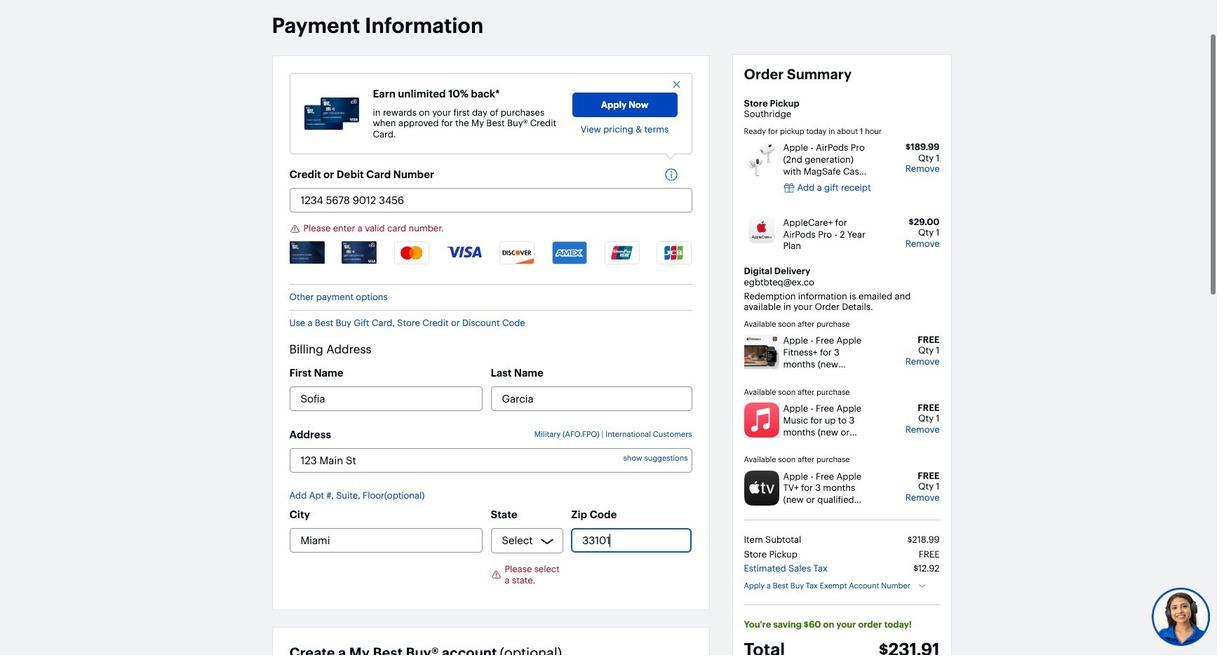 Task type: describe. For each thing, give the bounding box(es) containing it.
discover image
[[499, 180, 535, 203]]

visa image
[[447, 180, 482, 197]]

amex image
[[552, 180, 587, 203]]

jcb image
[[657, 180, 692, 203]]

information image
[[664, 106, 685, 120]]



Task type: vqa. For each thing, say whether or not it's contained in the screenshot.
best buy help human beacon image
yes



Task type: locate. For each thing, give the bounding box(es) containing it.
1 my best buy card image from the left
[[289, 180, 324, 202]]

mastercard image
[[394, 180, 430, 203]]

list
[[289, 180, 692, 216]]

my best buy credit card image
[[304, 36, 359, 68]]

None text field
[[491, 325, 692, 350], [571, 467, 692, 491], [491, 325, 692, 350], [571, 467, 692, 491]]

error image
[[289, 162, 300, 172]]

my best buy card image
[[289, 180, 324, 202], [342, 180, 377, 202]]

None text field
[[289, 127, 692, 151], [289, 325, 483, 350], [289, 467, 483, 491], [289, 127, 692, 151], [289, 325, 483, 350], [289, 467, 483, 491]]

0 horizontal spatial my best buy card image
[[289, 180, 324, 202]]

None field
[[289, 387, 692, 411]]

my best buy card image down error image at the top left of the page
[[289, 180, 324, 202]]

best buy help human beacon image
[[1151, 587, 1211, 647]]

my best buy card image left mastercard image
[[342, 180, 377, 202]]

2 my best buy card image from the left
[[342, 180, 377, 202]]

union pay image
[[604, 180, 640, 203]]

1 horizontal spatial my best buy card image
[[342, 180, 377, 202]]

error image
[[491, 508, 501, 519]]



